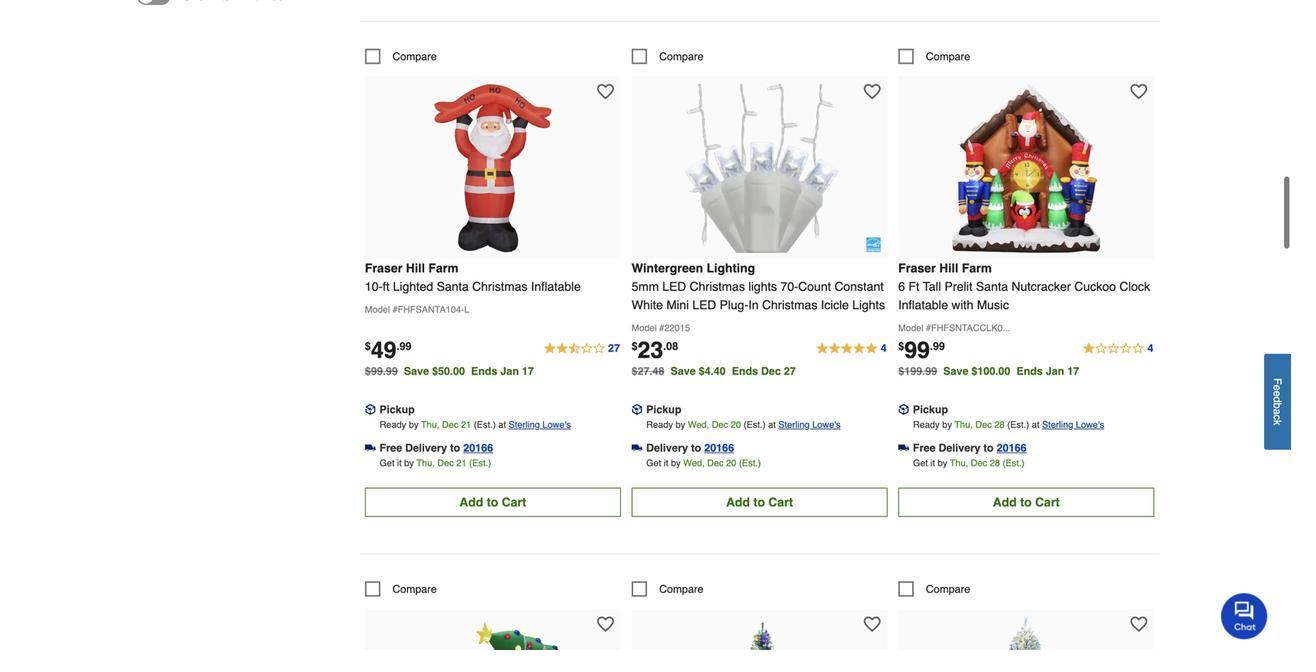Task type: describe. For each thing, give the bounding box(es) containing it.
3 cart from the left
[[1035, 496, 1060, 510]]

ready by thu, dec 21 (est.) at sterling lowe's
[[380, 420, 571, 431]]

chat invite button image
[[1221, 593, 1268, 640]]

sterling for get it by thu, dec 21 (est.)
[[509, 420, 540, 431]]

jan for 99
[[1046, 365, 1064, 378]]

tall
[[923, 280, 941, 294]]

$99.99 save $50.00 ends jan 17
[[365, 365, 534, 378]]

inflatable inside 'fraser hill farm 6 ft tall prelit santa nutcracker cuckoo clock inflatable with music'
[[898, 298, 948, 312]]

2 add to cart from the left
[[726, 496, 793, 510]]

20166 button for 21
[[463, 441, 493, 456]]

to up get it by wed, dec 20 (est.) at the right bottom
[[691, 442, 701, 454]]

by up delivery to 20166
[[676, 420, 685, 431]]

wintergreen
[[632, 261, 703, 275]]

it for thu, dec 28
[[930, 458, 935, 469]]

with
[[952, 298, 973, 312]]

free delivery to 20166 for thu, dec 28
[[913, 442, 1027, 454]]

ends dec 27 element
[[732, 365, 802, 378]]

free delivery to 20166 for thu, dec 21
[[379, 442, 493, 454]]

2 delivery from the left
[[646, 442, 688, 454]]

compare for 5006194973 element
[[659, 50, 704, 62]]

plug-
[[720, 298, 748, 312]]

fhfsanta104-
[[398, 305, 464, 315]]

$50.00
[[432, 365, 465, 378]]

truck filled image
[[632, 443, 642, 454]]

1 vertical spatial wed,
[[683, 458, 705, 469]]

jan for 49
[[500, 365, 519, 378]]

fraser hill farm 10-ft lighted santa christmas inflatable image
[[408, 84, 577, 253]]

lights
[[852, 298, 885, 312]]

truck filled image for get it by thu, dec 21 (est.)
[[365, 443, 376, 454]]

$199.99
[[898, 365, 937, 378]]

1 horizontal spatial 27
[[784, 365, 796, 378]]

model for 5mm led christmas lights 70-count constant white mini led plug-in christmas icicle lights
[[632, 323, 657, 334]]

fraser hill farm 6 ft tall prelit santa nutcracker cuckoo clock inflatable with music
[[898, 261, 1150, 312]]

1 vertical spatial 28
[[990, 458, 1000, 469]]

0 vertical spatial wed,
[[688, 420, 709, 431]]

17 for 99
[[1067, 365, 1079, 378]]

fhfsntacclk0...
[[931, 323, 1010, 334]]

f e e d b a c k
[[1271, 379, 1284, 426]]

wintergreen lighting5mm led christmas lights 70-count constant white mini led plug-in christmas icicle lights element
[[632, 76, 888, 259]]

lowe's for ready by wed, dec 20 (est.) at sterling lowe's
[[812, 420, 841, 431]]

compare for 5001425277 element
[[393, 50, 437, 62]]

prelit
[[945, 280, 973, 294]]

delivery for get it by thu, dec 21 (est.)
[[405, 442, 447, 454]]

lights
[[748, 280, 777, 294]]

dec down delivery to 20166
[[707, 458, 724, 469]]

model # 22015
[[632, 323, 690, 334]]

sterling for get it by thu, dec 28 (est.)
[[1042, 420, 1073, 431]]

count
[[798, 280, 831, 294]]

5014833563 element
[[898, 49, 970, 64]]

5001425277 element
[[365, 49, 437, 64]]

ends for 49
[[471, 365, 497, 378]]

f
[[1271, 379, 1284, 385]]

fraser for ft
[[898, 261, 936, 275]]

lighted
[[393, 280, 433, 294]]

compare for the 5005505343 element
[[393, 584, 437, 596]]

22015
[[664, 323, 690, 334]]

thu, down ready by thu, dec 21 (est.) at sterling lowe's
[[416, 458, 435, 469]]

1 horizontal spatial led
[[692, 298, 716, 312]]

dec down ready by thu, dec 21 (est.) at sterling lowe's
[[437, 458, 454, 469]]

ready for ready by thu, dec 21 (est.) at sterling lowe's
[[380, 420, 406, 431]]

4 for 99
[[1148, 342, 1153, 355]]

dec up get it by thu, dec 28 (est.)
[[975, 420, 992, 431]]

49
[[371, 337, 397, 364]]

ends for 23
[[732, 365, 758, 378]]

pickup image for ready by thu, dec 21 (est.) at sterling lowe's
[[365, 405, 376, 415]]

get for get it by thu, dec 28 (est.)
[[913, 458, 928, 469]]

1 add from the left
[[459, 496, 483, 510]]

farm for prelit
[[962, 261, 992, 275]]

sterling lowe's button for ready by thu, dec 28 (est.) at sterling lowe's
[[1042, 418, 1104, 433]]

savings save $50.00 element
[[404, 365, 540, 378]]

ready for ready by wed, dec 20 (est.) at sterling lowe's
[[646, 420, 673, 431]]

2 add from the left
[[726, 496, 750, 510]]

free for get it by thu, dec 28 (est.)
[[913, 442, 936, 454]]

lowe's for ready by thu, dec 21 (est.) at sterling lowe's
[[542, 420, 571, 431]]

by up get it by thu, dec 28 (est.)
[[942, 420, 952, 431]]

dec up get it by thu, dec 21 (est.)
[[442, 420, 458, 431]]

10-
[[365, 280, 383, 294]]

to down get it by wed, dec 20 (est.) at the right bottom
[[753, 496, 765, 510]]

thu, up get it by thu, dec 21 (est.)
[[421, 420, 439, 431]]

1 add to cart button from the left
[[365, 488, 621, 517]]

pickup image for ready by thu, dec 28 (est.) at sterling lowe's
[[898, 405, 909, 415]]

mini
[[666, 298, 689, 312]]

# for led
[[659, 323, 664, 334]]

hill for lighted
[[406, 261, 425, 275]]

# for 10-
[[393, 305, 398, 315]]

17 for 49
[[522, 365, 534, 378]]

70-
[[781, 280, 798, 294]]

icicle
[[821, 298, 849, 312]]

get it by wed, dec 20 (est.)
[[646, 458, 761, 469]]

5013834023 element
[[898, 582, 970, 597]]

inflatable inside fraser hill farm 10-ft lighted santa christmas inflatable
[[531, 280, 581, 294]]

3 add to cart button from the left
[[898, 488, 1154, 517]]

5mm
[[632, 280, 659, 294]]

a
[[1271, 409, 1284, 415]]

$ 49 .99
[[365, 337, 411, 364]]

1 vertical spatial 20
[[726, 458, 736, 469]]

cuckoo
[[1074, 280, 1116, 294]]

at for wed, dec 20
[[768, 420, 776, 431]]

by down ready by thu, dec 21 (est.) at sterling lowe's
[[404, 458, 414, 469]]

model # fhfsanta104-l
[[365, 305, 469, 315]]

lowe's for ready by thu, dec 28 (est.) at sterling lowe's
[[1076, 420, 1104, 431]]

20166 button for 20
[[704, 441, 734, 456]]

ready by wed, dec 20 (est.) at sterling lowe's
[[646, 420, 841, 431]]

was price $199.99 element
[[898, 361, 943, 378]]

dec down ready by thu, dec 28 (est.) at sterling lowe's
[[971, 458, 987, 469]]

delivery to 20166
[[646, 442, 734, 454]]

$ for 49
[[365, 340, 371, 353]]

pickup for ready by wed, dec 20 (est.) at sterling lowe's
[[646, 404, 681, 416]]

1 star image
[[1082, 340, 1154, 358]]

clock
[[1119, 280, 1150, 294]]

actual price $99.99 element
[[898, 337, 945, 364]]

1 e from the top
[[1271, 385, 1284, 391]]

0 vertical spatial led
[[662, 280, 686, 294]]

5 stars image
[[815, 340, 888, 358]]

0 vertical spatial 28
[[994, 420, 1005, 431]]

by down ready by thu, dec 28 (est.) at sterling lowe's
[[938, 458, 947, 469]]

thu, up get it by thu, dec 28 (est.)
[[954, 420, 973, 431]]

model # fhfsntacclk0...
[[898, 323, 1010, 334]]

was price $99.99 element
[[365, 361, 404, 378]]

27 button
[[543, 340, 621, 358]]

(est.) down savings save $50.00 element
[[474, 420, 496, 431]]

model for 10-ft lighted santa christmas inflatable
[[365, 305, 390, 315]]

2 cart from the left
[[768, 496, 793, 510]]

$ 99 .99
[[898, 337, 945, 364]]

$99.99
[[365, 365, 398, 378]]

christmas inside fraser hill farm 10-ft lighted santa christmas inflatable
[[472, 280, 528, 294]]



Task type: vqa. For each thing, say whether or not it's contained in the screenshot.


Task type: locate. For each thing, give the bounding box(es) containing it.
0 vertical spatial 27
[[608, 342, 620, 355]]

pickup image down $199.99
[[898, 405, 909, 415]]

2 horizontal spatial ends
[[1017, 365, 1043, 378]]

sterling down savings save $100.00 element
[[1042, 420, 1073, 431]]

ft
[[383, 280, 389, 294]]

l
[[464, 305, 469, 315]]

4 button for 23
[[815, 340, 888, 358]]

(est.) down 'ends dec 27' element
[[744, 420, 766, 431]]

at for thu, dec 28
[[1032, 420, 1040, 431]]

get for get it by thu, dec 21 (est.)
[[380, 458, 394, 469]]

actual price $23.08 element
[[632, 337, 678, 364]]

f e e d b a c k button
[[1264, 354, 1291, 450]]

2 horizontal spatial lowe's
[[1076, 420, 1104, 431]]

1 horizontal spatial at
[[768, 420, 776, 431]]

it for thu, dec 21
[[397, 458, 402, 469]]

santa up l
[[437, 280, 469, 294]]

2 get from the left
[[646, 458, 661, 469]]

0 horizontal spatial 27
[[608, 342, 620, 355]]

heart outline image for fraser hill farm 10-ft lighted santa christmas inflatable 'image' in the top of the page
[[597, 83, 614, 100]]

$ inside $ 99 .99
[[898, 340, 904, 353]]

(est.) down ready by wed, dec 20 (est.) at sterling lowe's
[[739, 458, 761, 469]]

2 horizontal spatial add to cart button
[[898, 488, 1154, 517]]

1 ends from the left
[[471, 365, 497, 378]]

20166 button down ready by thu, dec 28 (est.) at sterling lowe's
[[997, 441, 1027, 456]]

1 horizontal spatial sterling
[[778, 420, 810, 431]]

(est.) down savings save $100.00 element
[[1007, 420, 1029, 431]]

d
[[1271, 397, 1284, 403]]

it
[[397, 458, 402, 469], [664, 458, 668, 469], [930, 458, 935, 469]]

it for wed, dec 20
[[664, 458, 668, 469]]

constant
[[835, 280, 884, 294]]

1 horizontal spatial farm
[[962, 261, 992, 275]]

2 horizontal spatial get
[[913, 458, 928, 469]]

2 sterling from the left
[[778, 420, 810, 431]]

0 horizontal spatial truck filled image
[[365, 443, 376, 454]]

add to cart button down get it by thu, dec 21 (est.)
[[365, 488, 621, 517]]

0 horizontal spatial add
[[459, 496, 483, 510]]

2 pickup image from the left
[[898, 405, 909, 415]]

to down get it by thu, dec 21 (est.)
[[487, 496, 498, 510]]

ready up delivery to 20166
[[646, 420, 673, 431]]

1 $ from the left
[[365, 340, 371, 353]]

1 horizontal spatial save
[[671, 365, 696, 378]]

20166 button for 28
[[997, 441, 1027, 456]]

actual price $49.99 element
[[365, 337, 411, 364]]

free up get it by thu, dec 28 (est.)
[[913, 442, 936, 454]]

1 hill from the left
[[406, 261, 425, 275]]

ends jan 17 element for 49
[[471, 365, 540, 378]]

save for 23
[[671, 365, 696, 378]]

compare inside 5014833563 element
[[926, 50, 970, 62]]

thu, down ready by thu, dec 28 (est.) at sterling lowe's
[[950, 458, 968, 469]]

3 delivery from the left
[[939, 442, 980, 454]]

compare inside the 5005505343 element
[[393, 584, 437, 596]]

white
[[632, 298, 663, 312]]

0 horizontal spatial at
[[498, 420, 506, 431]]

1 free from the left
[[379, 442, 402, 454]]

20
[[731, 420, 741, 431], [726, 458, 736, 469]]

ends right $4.40 at the right bottom
[[732, 365, 758, 378]]

add to cart down get it by thu, dec 28 (est.)
[[993, 496, 1060, 510]]

get it by thu, dec 21 (est.)
[[380, 458, 491, 469]]

20 down ready by wed, dec 20 (est.) at sterling lowe's
[[726, 458, 736, 469]]

0 horizontal spatial sterling
[[509, 420, 540, 431]]

2 hill from the left
[[939, 261, 958, 275]]

0 horizontal spatial add to cart button
[[365, 488, 621, 517]]

pickup image
[[365, 405, 376, 415], [898, 405, 909, 415]]

27
[[608, 342, 620, 355], [784, 365, 796, 378]]

4
[[881, 342, 887, 355], [1148, 342, 1153, 355]]

$ for 23
[[632, 340, 638, 353]]

1 horizontal spatial 20166
[[704, 442, 734, 454]]

1 20166 from the left
[[463, 442, 493, 454]]

compare for the 5000231673 element
[[659, 584, 704, 596]]

savings save $4.40 element
[[671, 365, 802, 378]]

dec
[[761, 365, 781, 378], [442, 420, 458, 431], [712, 420, 728, 431], [975, 420, 992, 431], [437, 458, 454, 469], [707, 458, 724, 469], [971, 458, 987, 469]]

sterling lowe's button
[[509, 418, 571, 433], [778, 418, 841, 433], [1042, 418, 1104, 433]]

3 add to cart from the left
[[993, 496, 1060, 510]]

fraser hill farm 9-ft winter snow pine pre-lit flocked artificial christmas tree with led lights image
[[942, 617, 1111, 651]]

$27.48
[[632, 365, 664, 378]]

free for get it by thu, dec 21 (est.)
[[379, 442, 402, 454]]

5005505343 element
[[365, 582, 437, 597]]

glitzhome 6-ft lighted truck christmas inflatable image
[[408, 617, 577, 651]]

0 horizontal spatial farm
[[428, 261, 458, 275]]

2 horizontal spatial model
[[898, 323, 923, 334]]

ends jan 17 element right $50.00
[[471, 365, 540, 378]]

free
[[379, 442, 402, 454], [913, 442, 936, 454]]

save for 99
[[943, 365, 968, 378]]

santa inside 'fraser hill farm 6 ft tall prelit santa nutcracker cuckoo clock inflatable with music'
[[976, 280, 1008, 294]]

2 17 from the left
[[1067, 365, 1079, 378]]

2 horizontal spatial add
[[993, 496, 1017, 510]]

add down get it by thu, dec 21 (est.)
[[459, 496, 483, 510]]

hill inside 'fraser hill farm 6 ft tall prelit santa nutcracker cuckoo clock inflatable with music'
[[939, 261, 958, 275]]

3 20166 button from the left
[[997, 441, 1027, 456]]

0 horizontal spatial christmas
[[472, 280, 528, 294]]

2 horizontal spatial $
[[898, 340, 904, 353]]

save
[[404, 365, 429, 378], [671, 365, 696, 378], [943, 365, 968, 378]]

dec up delivery to 20166
[[712, 420, 728, 431]]

b
[[1271, 403, 1284, 409]]

1 .99 from the left
[[397, 340, 411, 353]]

1 it from the left
[[397, 458, 402, 469]]

0 horizontal spatial sterling lowe's button
[[509, 418, 571, 433]]

2 jan from the left
[[1046, 365, 1064, 378]]

get for get it by wed, dec 20 (est.)
[[646, 458, 661, 469]]

ends right $100.00
[[1017, 365, 1043, 378]]

3 get from the left
[[913, 458, 928, 469]]

2 20166 from the left
[[704, 442, 734, 454]]

1 jan from the left
[[500, 365, 519, 378]]

2 add to cart button from the left
[[632, 488, 888, 517]]

2 ready from the left
[[646, 420, 673, 431]]

1 horizontal spatial ends jan 17 element
[[1017, 365, 1085, 378]]

28 down ready by thu, dec 28 (est.) at sterling lowe's
[[990, 458, 1000, 469]]

to up get it by thu, dec 21 (est.)
[[450, 442, 460, 454]]

compare for 5014833563 element
[[926, 50, 970, 62]]

add down get it by thu, dec 28 (est.)
[[993, 496, 1017, 510]]

model up '99'
[[898, 323, 923, 334]]

20166 button up get it by wed, dec 20 (est.) at the right bottom
[[704, 441, 734, 456]]

hill for tall
[[939, 261, 958, 275]]

e up d in the right of the page
[[1271, 385, 1284, 391]]

0 vertical spatial 21
[[461, 420, 471, 431]]

20166 button down ready by thu, dec 21 (est.) at sterling lowe's
[[463, 441, 493, 456]]

2 horizontal spatial sterling
[[1042, 420, 1073, 431]]

1 horizontal spatial free
[[913, 442, 936, 454]]

0 horizontal spatial led
[[662, 280, 686, 294]]

compare
[[393, 50, 437, 62], [659, 50, 704, 62], [926, 50, 970, 62], [393, 584, 437, 596], [659, 584, 704, 596], [926, 584, 970, 596]]

4 down clock at the top
[[1148, 342, 1153, 355]]

wed,
[[688, 420, 709, 431], [683, 458, 705, 469]]

add
[[459, 496, 483, 510], [726, 496, 750, 510], [993, 496, 1017, 510]]

0 horizontal spatial free delivery to 20166
[[379, 442, 493, 454]]

0 horizontal spatial 17
[[522, 365, 534, 378]]

ready for ready by thu, dec 28 (est.) at sterling lowe's
[[913, 420, 940, 431]]

1 truck filled image from the left
[[365, 443, 376, 454]]

fraser inside 'fraser hill farm 6 ft tall prelit santa nutcracker cuckoo clock inflatable with music'
[[898, 261, 936, 275]]

2 truck filled image from the left
[[898, 443, 909, 454]]

0 horizontal spatial get
[[380, 458, 394, 469]]

.99 inside $ 99 .99
[[930, 340, 945, 353]]

0 horizontal spatial delivery
[[405, 442, 447, 454]]

# up actual price $99.99 element
[[926, 323, 931, 334]]

2 ends jan 17 element from the left
[[1017, 365, 1085, 378]]

free up get it by thu, dec 21 (est.)
[[379, 442, 402, 454]]

.99 down model # fhfsntacclk0...
[[930, 340, 945, 353]]

e
[[1271, 385, 1284, 391], [1271, 391, 1284, 397]]

1 horizontal spatial cart
[[768, 496, 793, 510]]

1 horizontal spatial add to cart
[[726, 496, 793, 510]]

2 horizontal spatial add to cart
[[993, 496, 1060, 510]]

sterling down 'ends dec 27' element
[[778, 420, 810, 431]]

1 add to cart from the left
[[459, 496, 526, 510]]

sterling
[[509, 420, 540, 431], [778, 420, 810, 431], [1042, 420, 1073, 431]]

fraser inside fraser hill farm 10-ft lighted santa christmas inflatable
[[365, 261, 402, 275]]

pickup for ready by thu, dec 21 (est.) at sterling lowe's
[[379, 404, 415, 416]]

1 ends jan 17 element from the left
[[471, 365, 540, 378]]

$4.40
[[699, 365, 726, 378]]

3 add from the left
[[993, 496, 1017, 510]]

hill up prelit
[[939, 261, 958, 275]]

0 horizontal spatial $
[[365, 340, 371, 353]]

.99 up was price $99.99 "element"
[[397, 340, 411, 353]]

0 horizontal spatial ends jan 17 element
[[471, 365, 540, 378]]

2 lowe's from the left
[[812, 420, 841, 431]]

2 it from the left
[[664, 458, 668, 469]]

1 horizontal spatial model
[[632, 323, 657, 334]]

save for 49
[[404, 365, 429, 378]]

1 vertical spatial 21
[[456, 458, 467, 469]]

6
[[898, 280, 905, 294]]

3 pickup from the left
[[913, 404, 948, 416]]

santa
[[437, 280, 469, 294], [976, 280, 1008, 294]]

sterling for get it by wed, dec 20 (est.)
[[778, 420, 810, 431]]

heart outline image for glitzhome 6-ft lighted truck christmas inflatable image
[[597, 617, 614, 633]]

0 vertical spatial 20
[[731, 420, 741, 431]]

0 horizontal spatial 4
[[881, 342, 887, 355]]

pickup down $199.99
[[913, 404, 948, 416]]

led
[[662, 280, 686, 294], [692, 298, 716, 312]]

3 it from the left
[[930, 458, 935, 469]]

4 inside 1 star image
[[1148, 342, 1153, 355]]

delivery
[[405, 442, 447, 454], [646, 442, 688, 454], [939, 442, 980, 454]]

1 free delivery to 20166 from the left
[[379, 442, 493, 454]]

ft
[[909, 280, 919, 294]]

wintergreen lighting 5mm led christmas lights 70-count constant white mini led plug-in christmas icicle lights
[[632, 261, 885, 312]]

0 horizontal spatial ends
[[471, 365, 497, 378]]

compare inside 5006194973 element
[[659, 50, 704, 62]]

hill
[[406, 261, 425, 275], [939, 261, 958, 275]]

ends
[[471, 365, 497, 378], [732, 365, 758, 378], [1017, 365, 1043, 378]]

4 button for 99
[[1082, 340, 1154, 358]]

save left $50.00
[[404, 365, 429, 378]]

inflatable down the tall
[[898, 298, 948, 312]]

1 horizontal spatial fraser
[[898, 261, 936, 275]]

ready by thu, dec 28 (est.) at sterling lowe's
[[913, 420, 1104, 431]]

farm
[[428, 261, 458, 275], [962, 261, 992, 275]]

2 at from the left
[[768, 420, 776, 431]]

sterling down savings save $50.00 element
[[509, 420, 540, 431]]

pickup for ready by thu, dec 28 (est.) at sterling lowe's
[[913, 404, 948, 416]]

fraser hill farm 6 ft tall prelit santa nutcracker cuckoo clock inflatable with music image
[[942, 84, 1111, 253]]

2 farm from the left
[[962, 261, 992, 275]]

2 horizontal spatial at
[[1032, 420, 1040, 431]]

0 horizontal spatial santa
[[437, 280, 469, 294]]

farm up prelit
[[962, 261, 992, 275]]

2 fraser from the left
[[898, 261, 936, 275]]

lowe's
[[542, 420, 571, 431], [812, 420, 841, 431], [1076, 420, 1104, 431]]

0 horizontal spatial it
[[397, 458, 402, 469]]

21 up get it by thu, dec 21 (est.)
[[461, 420, 471, 431]]

4 inside 5 stars image
[[881, 342, 887, 355]]

1 horizontal spatial ready
[[646, 420, 673, 431]]

wellfor 8-ft pre-lit artificial christmas tree with led lights image
[[675, 617, 844, 651]]

was price $27.48 element
[[632, 361, 671, 378]]

at for thu, dec 21
[[498, 420, 506, 431]]

1 horizontal spatial pickup
[[646, 404, 681, 416]]

heart outline image
[[864, 83, 881, 100], [864, 617, 881, 633], [1130, 617, 1147, 633]]

2 horizontal spatial ready
[[913, 420, 940, 431]]

c
[[1271, 415, 1284, 421]]

1 horizontal spatial inflatable
[[898, 298, 948, 312]]

1 horizontal spatial 17
[[1067, 365, 1079, 378]]

ready down $99.99
[[380, 420, 406, 431]]

to up get it by thu, dec 28 (est.)
[[983, 442, 994, 454]]

nutcracker
[[1012, 280, 1071, 294]]

$ inside $ 49 .99
[[365, 340, 371, 353]]

# for 6
[[926, 323, 931, 334]]

0 horizontal spatial hill
[[406, 261, 425, 275]]

0 horizontal spatial .99
[[397, 340, 411, 353]]

1 get from the left
[[380, 458, 394, 469]]

santa up music
[[976, 280, 1008, 294]]

ends right $50.00
[[471, 365, 497, 378]]

wed, up delivery to 20166
[[688, 420, 709, 431]]

0 horizontal spatial 4 button
[[815, 340, 888, 358]]

5006194973 element
[[632, 49, 704, 64]]

add to cart down get it by wed, dec 20 (est.) at the right bottom
[[726, 496, 793, 510]]

farm inside fraser hill farm 10-ft lighted santa christmas inflatable
[[428, 261, 458, 275]]

1 horizontal spatial truck filled image
[[898, 443, 909, 454]]

0 horizontal spatial lowe's
[[542, 420, 571, 431]]

2 4 button from the left
[[1082, 340, 1154, 358]]

1 ready from the left
[[380, 420, 406, 431]]

free delivery to 20166
[[379, 442, 493, 454], [913, 442, 1027, 454]]

0 horizontal spatial save
[[404, 365, 429, 378]]

1 fraser from the left
[[365, 261, 402, 275]]

2 .99 from the left
[[930, 340, 945, 353]]

(est.) down ready by thu, dec 28 (est.) at sterling lowe's
[[1003, 458, 1025, 469]]

4 button down icicle
[[815, 340, 888, 358]]

3 ends from the left
[[1017, 365, 1043, 378]]

2 4 from the left
[[1148, 342, 1153, 355]]

1 santa from the left
[[437, 280, 469, 294]]

1 17 from the left
[[522, 365, 534, 378]]

delivery up get it by thu, dec 21 (est.)
[[405, 442, 447, 454]]

0 horizontal spatial inflatable
[[531, 280, 581, 294]]

wed, down delivery to 20166
[[683, 458, 705, 469]]

.99 inside $ 49 .99
[[397, 340, 411, 353]]

by
[[409, 420, 419, 431], [676, 420, 685, 431], [942, 420, 952, 431], [404, 458, 414, 469], [671, 458, 681, 469], [938, 458, 947, 469]]

1 horizontal spatial sterling lowe's button
[[778, 418, 841, 433]]

fraser hill farm 10-ft lighted santa christmas inflatable
[[365, 261, 581, 294]]

jan
[[500, 365, 519, 378], [1046, 365, 1064, 378]]

pickup right pickup icon at the bottom
[[646, 404, 681, 416]]

1 horizontal spatial jan
[[1046, 365, 1064, 378]]

santa inside fraser hill farm 10-ft lighted santa christmas inflatable
[[437, 280, 469, 294]]

4 for 23
[[881, 342, 887, 355]]

3 sterling lowe's button from the left
[[1042, 418, 1104, 433]]

fraser for ft
[[365, 261, 402, 275]]

energy star qualified image
[[866, 237, 881, 253]]

$ 23 .08
[[632, 337, 678, 364]]

27 up ready by wed, dec 20 (est.) at sterling lowe's
[[784, 365, 796, 378]]

2 horizontal spatial 20166 button
[[997, 441, 1027, 456]]

inflatable up "2.5 stars" image
[[531, 280, 581, 294]]

2 ends from the left
[[732, 365, 758, 378]]

1 at from the left
[[498, 420, 506, 431]]

23
[[638, 337, 663, 364]]

1 horizontal spatial free delivery to 20166
[[913, 442, 1027, 454]]

compare inside 5013834023 element
[[926, 584, 970, 596]]

inflatable
[[531, 280, 581, 294], [898, 298, 948, 312]]

delivery for get it by thu, dec 28 (est.)
[[939, 442, 980, 454]]

1 lowe's from the left
[[542, 420, 571, 431]]

k
[[1271, 421, 1284, 426]]

savings save $100.00 element
[[943, 365, 1085, 378]]

0 horizontal spatial ready
[[380, 420, 406, 431]]

1 horizontal spatial #
[[659, 323, 664, 334]]

by down delivery to 20166
[[671, 458, 681, 469]]

3 at from the left
[[1032, 420, 1040, 431]]

add to cart button down get it by thu, dec 28 (est.)
[[898, 488, 1154, 517]]

christmas
[[472, 280, 528, 294], [690, 280, 745, 294], [762, 298, 817, 312]]

farm for santa
[[428, 261, 458, 275]]

sterling lowe's button for ready by wed, dec 20 (est.) at sterling lowe's
[[778, 418, 841, 433]]

by up get it by thu, dec 21 (est.)
[[409, 420, 419, 431]]

2 horizontal spatial delivery
[[939, 442, 980, 454]]

at down savings save $50.00 element
[[498, 420, 506, 431]]

# down lighted
[[393, 305, 398, 315]]

delivery right truck filled image
[[646, 442, 688, 454]]

sterling lowe's button for ready by thu, dec 21 (est.) at sterling lowe's
[[509, 418, 571, 433]]

2 horizontal spatial pickup
[[913, 404, 948, 416]]

21 down ready by thu, dec 21 (est.) at sterling lowe's
[[456, 458, 467, 469]]

$ up $199.99
[[898, 340, 904, 353]]

1 horizontal spatial lowe's
[[812, 420, 841, 431]]

21
[[461, 420, 471, 431], [456, 458, 467, 469]]

farm inside 'fraser hill farm 6 ft tall prelit santa nutcracker cuckoo clock inflatable with music'
[[962, 261, 992, 275]]

1 horizontal spatial it
[[664, 458, 668, 469]]

28 up get it by thu, dec 28 (est.)
[[994, 420, 1005, 431]]

2 free delivery to 20166 from the left
[[913, 442, 1027, 454]]

20166 for get it by thu, dec 21 (est.)
[[463, 442, 493, 454]]

1 4 from the left
[[881, 342, 887, 355]]

2 horizontal spatial #
[[926, 323, 931, 334]]

1 farm from the left
[[428, 261, 458, 275]]

wintergreen lighting 5mm led christmas lights 70-count constant white mini led plug-in christmas icicle lights image
[[675, 84, 844, 253]]

0 horizontal spatial #
[[393, 305, 398, 315]]

$ inside $ 23 .08
[[632, 340, 638, 353]]

1 horizontal spatial hill
[[939, 261, 958, 275]]

1 sterling lowe's button from the left
[[509, 418, 571, 433]]

2.5 stars image
[[543, 340, 621, 358]]

$ up the was price $27.48 element
[[632, 340, 638, 353]]

to
[[450, 442, 460, 454], [691, 442, 701, 454], [983, 442, 994, 454], [487, 496, 498, 510], [753, 496, 765, 510], [1020, 496, 1032, 510]]

at down savings save $100.00 element
[[1032, 420, 1040, 431]]

.99
[[397, 340, 411, 353], [930, 340, 945, 353]]

2 horizontal spatial christmas
[[762, 298, 817, 312]]

1 horizontal spatial christmas
[[690, 280, 745, 294]]

get
[[380, 458, 394, 469], [646, 458, 661, 469], [913, 458, 928, 469]]

dec right $4.40 at the right bottom
[[761, 365, 781, 378]]

4 button
[[815, 340, 888, 358], [1082, 340, 1154, 358]]

3 20166 from the left
[[997, 442, 1027, 454]]

99
[[904, 337, 930, 364]]

4 button down clock at the top
[[1082, 340, 1154, 358]]

3 $ from the left
[[898, 340, 904, 353]]

2 santa from the left
[[976, 280, 1008, 294]]

jan right $50.00
[[500, 365, 519, 378]]

3 lowe's from the left
[[1076, 420, 1104, 431]]

0 horizontal spatial fraser
[[365, 261, 402, 275]]

2 sterling lowe's button from the left
[[778, 418, 841, 433]]

1 horizontal spatial get
[[646, 458, 661, 469]]

2 pickup from the left
[[646, 404, 681, 416]]

hill inside fraser hill farm 10-ft lighted santa christmas inflatable
[[406, 261, 425, 275]]

show item number element
[[137, 0, 288, 5]]

compare inside 5001425277 element
[[393, 50, 437, 62]]

2 20166 button from the left
[[704, 441, 734, 456]]

.99 for 99
[[930, 340, 945, 353]]

(est.) down ready by thu, dec 21 (est.) at sterling lowe's
[[469, 458, 491, 469]]

.99 for 49
[[397, 340, 411, 353]]

27 left 23
[[608, 342, 620, 355]]

1 horizontal spatial santa
[[976, 280, 1008, 294]]

e up b
[[1271, 391, 1284, 397]]

truck filled image for get it by thu, dec 28 (est.)
[[898, 443, 909, 454]]

model up 23
[[632, 323, 657, 334]]

3 sterling from the left
[[1042, 420, 1073, 431]]

20166 down ready by thu, dec 28 (est.) at sterling lowe's
[[997, 442, 1027, 454]]

27 inside "2.5 stars" image
[[608, 342, 620, 355]]

model
[[365, 305, 390, 315], [632, 323, 657, 334], [898, 323, 923, 334]]

in
[[748, 298, 759, 312]]

0 horizontal spatial add to cart
[[459, 496, 526, 510]]

hill up lighted
[[406, 261, 425, 275]]

2 $ from the left
[[632, 340, 638, 353]]

1 delivery from the left
[[405, 442, 447, 454]]

4 left '99'
[[881, 342, 887, 355]]

1 vertical spatial led
[[692, 298, 716, 312]]

1 horizontal spatial add
[[726, 496, 750, 510]]

# up .08
[[659, 323, 664, 334]]

3 save from the left
[[943, 365, 968, 378]]

1 horizontal spatial $
[[632, 340, 638, 353]]

2 save from the left
[[671, 365, 696, 378]]

3 ready from the left
[[913, 420, 940, 431]]

2 horizontal spatial save
[[943, 365, 968, 378]]

farm up lighted
[[428, 261, 458, 275]]

1 cart from the left
[[502, 496, 526, 510]]

1 4 button from the left
[[815, 340, 888, 358]]

model down 10-
[[365, 305, 390, 315]]

1 horizontal spatial delivery
[[646, 442, 688, 454]]

free delivery to 20166 up get it by thu, dec 28 (est.)
[[913, 442, 1027, 454]]

compare for 5013834023 element
[[926, 584, 970, 596]]

pickup down $99.99
[[379, 404, 415, 416]]

20166 for get it by thu, dec 28 (est.)
[[997, 442, 1027, 454]]

pickup
[[379, 404, 415, 416], [646, 404, 681, 416], [913, 404, 948, 416]]

ends for 99
[[1017, 365, 1043, 378]]

2 horizontal spatial sterling lowe's button
[[1042, 418, 1104, 433]]

add to cart button down get it by wed, dec 20 (est.) at the right bottom
[[632, 488, 888, 517]]

1 save from the left
[[404, 365, 429, 378]]

free delivery to 20166 up get it by thu, dec 21 (est.)
[[379, 442, 493, 454]]

5000231673 element
[[632, 582, 704, 597]]

20 up get it by wed, dec 20 (est.) at the right bottom
[[731, 420, 741, 431]]

ends jan 17 element right $100.00
[[1017, 365, 1085, 378]]

model for 6 ft tall prelit santa nutcracker cuckoo clock inflatable with music
[[898, 323, 923, 334]]

ends jan 17 element
[[471, 365, 540, 378], [1017, 365, 1085, 378]]

.08
[[663, 340, 678, 353]]

led right mini at the top right of the page
[[692, 298, 716, 312]]

$ up was price $99.99 "element"
[[365, 340, 371, 353]]

2 horizontal spatial it
[[930, 458, 935, 469]]

20166 button
[[463, 441, 493, 456], [704, 441, 734, 456], [997, 441, 1027, 456]]

1 horizontal spatial add to cart button
[[632, 488, 888, 517]]

0 vertical spatial inflatable
[[531, 280, 581, 294]]

add to cart
[[459, 496, 526, 510], [726, 496, 793, 510], [993, 496, 1060, 510]]

1 pickup image from the left
[[365, 405, 376, 415]]

$27.48 save $4.40 ends dec 27
[[632, 365, 796, 378]]

$ for 99
[[898, 340, 904, 353]]

1 vertical spatial 27
[[784, 365, 796, 378]]

1 horizontal spatial pickup image
[[898, 405, 909, 415]]

ends jan 17 element for 99
[[1017, 365, 1085, 378]]

20166 up get it by wed, dec 20 (est.) at the right bottom
[[704, 442, 734, 454]]

ready down $199.99
[[913, 420, 940, 431]]

1 horizontal spatial 4
[[1148, 342, 1153, 355]]

add to cart down get it by thu, dec 21 (est.)
[[459, 496, 526, 510]]

to down get it by thu, dec 28 (est.)
[[1020, 496, 1032, 510]]

1 horizontal spatial ends
[[732, 365, 758, 378]]

get it by thu, dec 28 (est.)
[[913, 458, 1025, 469]]

1 pickup from the left
[[379, 404, 415, 416]]

thu,
[[421, 420, 439, 431], [954, 420, 973, 431], [416, 458, 435, 469], [950, 458, 968, 469]]

$
[[365, 340, 371, 353], [632, 340, 638, 353], [898, 340, 904, 353]]

0 horizontal spatial model
[[365, 305, 390, 315]]

0 horizontal spatial pickup image
[[365, 405, 376, 415]]

truck filled image
[[365, 443, 376, 454], [898, 443, 909, 454]]

pickup image
[[632, 405, 642, 415]]

$100.00
[[971, 365, 1010, 378]]

lighting
[[707, 261, 755, 275]]

20166
[[463, 442, 493, 454], [704, 442, 734, 454], [997, 442, 1027, 454]]

music
[[977, 298, 1009, 312]]

at
[[498, 420, 506, 431], [768, 420, 776, 431], [1032, 420, 1040, 431]]

1 sterling from the left
[[509, 420, 540, 431]]

compare inside the 5000231673 element
[[659, 584, 704, 596]]

ready
[[380, 420, 406, 431], [646, 420, 673, 431], [913, 420, 940, 431]]

1 20166 button from the left
[[463, 441, 493, 456]]

2 e from the top
[[1271, 391, 1284, 397]]

1 vertical spatial inflatable
[[898, 298, 948, 312]]

$199.99 save $100.00 ends jan 17
[[898, 365, 1079, 378]]

1 horizontal spatial 20166 button
[[704, 441, 734, 456]]

2 free from the left
[[913, 442, 936, 454]]

heart outline image
[[597, 83, 614, 100], [1130, 83, 1147, 100], [597, 617, 614, 633]]



